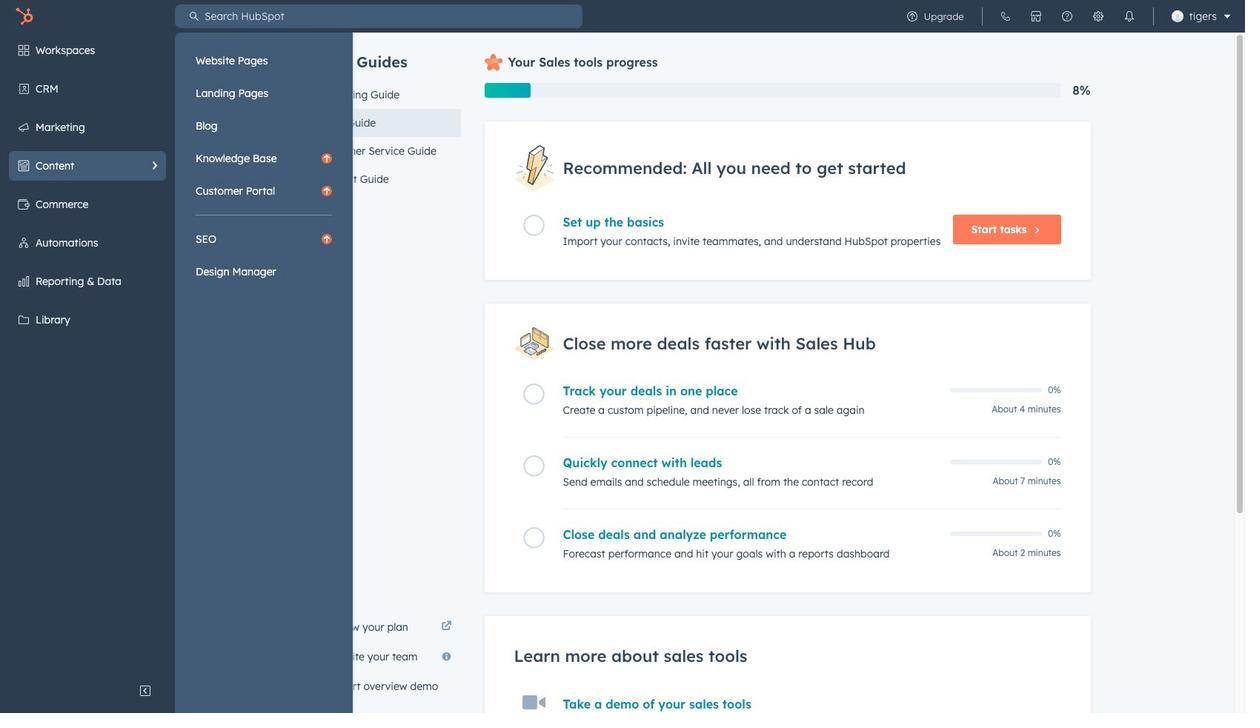 Task type: locate. For each thing, give the bounding box(es) containing it.
2 link opens in a new window image from the top
[[441, 622, 452, 633]]

settings image
[[1092, 10, 1104, 22]]

marketplaces image
[[1030, 10, 1042, 22]]

progress bar
[[484, 83, 530, 98]]

link opens in a new window image
[[441, 619, 452, 637], [441, 622, 452, 633]]

notifications image
[[1123, 10, 1135, 22]]

menu
[[897, 0, 1236, 33], [0, 33, 353, 714], [188, 46, 339, 287]]

1 link opens in a new window image from the top
[[441, 619, 452, 637]]

user guides element
[[309, 33, 461, 193]]

howard n/a image
[[1171, 10, 1183, 22]]



Task type: describe. For each thing, give the bounding box(es) containing it.
Search HubSpot search field
[[199, 4, 583, 28]]

help image
[[1061, 10, 1073, 22]]



Task type: vqa. For each thing, say whether or not it's contained in the screenshot.
the 'Search HubSpot' search box
yes



